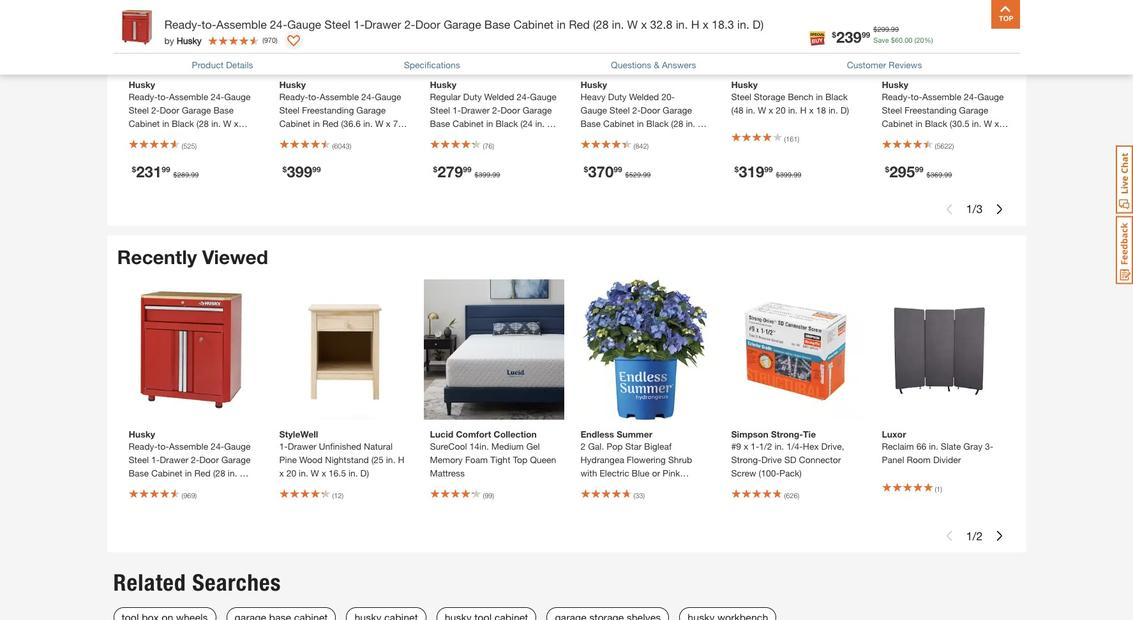Task type: locate. For each thing, give the bounding box(es) containing it.
gauge inside husky regular duty welded 24-gauge steel 1-drawer 2-door garage base cabinet in black (24 in. w x 33 in. h x 16 in. d)
[[530, 91, 557, 102]]

2-
[[405, 17, 416, 31], [151, 105, 160, 115], [492, 105, 501, 115], [633, 105, 641, 115], [191, 455, 199, 466]]

strong- up screw
[[732, 455, 762, 466]]

in inside husky regular duty welded 24-gauge steel 1-drawer 2-door garage base cabinet in black (24 in. w x 33 in. h x 16 in. d)
[[487, 118, 494, 129]]

970
[[264, 36, 276, 44]]

base inside husky ready-to-assemble 24-gauge steel 1-drawer 2-door garage base cabinet in red (28 in. w x 32.8 in. h x 18.3 in. d)
[[129, 468, 149, 479]]

h left '( 969 )'
[[161, 482, 167, 493]]

295
[[890, 163, 916, 181]]

assemble inside husky ready-to-assemble 24-gauge steel 2-door garage base cabinet in black (28 in. w x 32.8 in. h x 18.3 in. d)
[[169, 91, 208, 102]]

husky inside husky ready-to-assemble 24-gauge steel 1-drawer 2-door garage base cabinet in red (28 in. w x 32.8 in. h x 18.3 in. d)
[[129, 429, 155, 440]]

x
[[642, 17, 647, 31], [703, 17, 709, 31], [769, 105, 774, 115], [810, 105, 814, 115], [234, 118, 239, 129], [386, 118, 391, 129], [995, 118, 1000, 129], [169, 131, 174, 142], [300, 131, 305, 142], [430, 131, 435, 142], [471, 131, 475, 142], [621, 131, 626, 142], [916, 131, 920, 142], [744, 442, 749, 452], [251, 468, 255, 479], [279, 468, 284, 479], [322, 468, 326, 479], [169, 482, 174, 493]]

18.3 inside husky ready-to-assemble 24-gauge steel freestanding garage cabinet in black (30.5 in. w x 72 in. h x 18.3 in. d)
[[923, 131, 940, 142]]

freestanding up (30.5
[[905, 105, 957, 115]]

sd
[[785, 455, 797, 466]]

duty up the gauge steel
[[608, 91, 627, 102]]

h left 21.5
[[612, 131, 619, 142]]

)
[[276, 36, 278, 44], [798, 135, 800, 143], [195, 142, 197, 150], [350, 142, 352, 150], [493, 142, 494, 150], [647, 142, 649, 150], [953, 142, 955, 150], [941, 485, 943, 494], [195, 492, 197, 500], [342, 492, 344, 500], [493, 492, 494, 500], [644, 492, 645, 500], [798, 492, 800, 500]]

h down bench
[[801, 105, 807, 115]]

wood
[[300, 455, 323, 466]]

( 626 )
[[785, 492, 800, 500]]

) for husky ready-to-assemble 24-gauge steel freestanding garage cabinet in black (30.5 in. w x 72 in. h x 18.3 in. d)
[[953, 142, 955, 150]]

gauge inside husky ready-to-assemble 24-gauge steel freestanding garage cabinet in black (30.5 in. w x 72 in. h x 18.3 in. d)
[[978, 91, 1005, 102]]

72 for 399
[[393, 118, 403, 129]]

nightstand
[[325, 455, 369, 466]]

comfort
[[456, 429, 491, 440]]

freestanding for 399
[[302, 105, 354, 115]]

garage
[[444, 17, 482, 31], [182, 105, 211, 115], [357, 105, 386, 115], [523, 105, 552, 115], [663, 105, 692, 115], [960, 105, 989, 115], [221, 455, 251, 466]]

base
[[485, 17, 511, 31], [214, 105, 234, 115], [430, 118, 450, 129], [581, 118, 601, 129], [129, 468, 149, 479]]

storage
[[754, 91, 786, 102]]

0 horizontal spatial strong-
[[732, 455, 762, 466]]

or
[[653, 468, 661, 479]]

0 horizontal spatial 2
[[581, 442, 586, 452]]

( for stylewell 1-drawer unfinished natural pine wood nightstand (25 in. h x 20 in. w x 16.5 in. d)
[[332, 492, 334, 500]]

welded for 370
[[630, 91, 660, 102]]

0 horizontal spatial 20
[[287, 468, 297, 479]]

memory
[[430, 455, 463, 466]]

0 vertical spatial 2
[[581, 442, 586, 452]]

0 vertical spatial red
[[569, 17, 590, 31]]

1 horizontal spatial red
[[323, 118, 339, 129]]

0 horizontal spatial 399
[[287, 163, 313, 181]]

1 horizontal spatial strong-
[[771, 429, 804, 440]]

32.8 up &
[[651, 17, 673, 31]]

panel
[[883, 455, 905, 466]]

( 12 )
[[332, 492, 344, 500]]

ready- inside husky ready-to-assemble 24-gauge steel 2-door garage base cabinet in black (28 in. w x 32.8 in. h x 18.3 in. d)
[[129, 91, 158, 102]]

72 up 295 at right
[[883, 131, 892, 142]]

72 inside the 'husky ready-to-assemble 24-gauge steel freestanding garage cabinet in red (36.6 in. w x 72 in. h x 18.3 in. d)'
[[393, 118, 403, 129]]

lucid
[[430, 429, 454, 440]]

product image image
[[117, 6, 158, 48]]

strong- up 1/4-
[[771, 429, 804, 440]]

to- inside husky ready-to-assemble 24-gauge steel 2-door garage base cabinet in black (28 in. w x 32.8 in. h x 18.3 in. d)
[[158, 91, 169, 102]]

live chat image
[[1117, 146, 1134, 214]]

garage up (36.6
[[357, 105, 386, 115]]

steel
[[325, 17, 351, 31], [732, 91, 752, 102], [129, 105, 149, 115], [279, 105, 300, 115], [430, 105, 450, 115], [883, 105, 903, 115], [129, 455, 149, 466]]

w inside husky ready-to-assemble 24-gauge steel freestanding garage cabinet in black (30.5 in. w x 72 in. h x 18.3 in. d)
[[985, 118, 993, 129]]

garage inside husky ready-to-assemble 24-gauge steel 2-door garage base cabinet in black (28 in. w x 32.8 in. h x 18.3 in. d)
[[182, 105, 211, 115]]

( for husky steel storage bench in black (48 in. w x 20 in. h x 18 in. d)
[[785, 135, 786, 143]]

product details button
[[192, 58, 253, 71], [192, 58, 253, 71]]

pink
[[663, 468, 681, 479]]

) for husky ready-to-assemble 24-gauge steel 2-door garage base cabinet in black (28 in. w x 32.8 in. h x 18.3 in. d)
[[195, 142, 197, 150]]

) for endless summer 2 gal. pop star bigleaf hydrangea flowering shrub with electric blue or pink lacecap flowers
[[644, 492, 645, 500]]

$ inside $ 239 99
[[832, 30, 837, 39]]

assemble up (30.5
[[923, 91, 962, 102]]

lacecap
[[581, 482, 615, 493]]

. inside $ 319 99 $ 399 . 99
[[792, 170, 794, 179]]

( 76 )
[[483, 142, 494, 150]]

duty inside "husky heavy duty welded 20- gauge steel 2-door garage base cabinet in black (28 in. w x 32 in. h x 21.5 in. d)"
[[608, 91, 627, 102]]

gauge for husky ready-to-assemble 24-gauge steel freestanding garage cabinet in black (30.5 in. w x 72 in. h x 18.3 in. d)
[[978, 91, 1005, 102]]

2 duty from the left
[[608, 91, 627, 102]]

black left (30.5
[[926, 118, 948, 129]]

husky steel storage bench in black (48 in. w x 20 in. h x 18 in. d)
[[732, 79, 850, 115]]

$ 399 99
[[283, 163, 321, 181]]

24- inside the 'husky ready-to-assemble 24-gauge steel freestanding garage cabinet in red (36.6 in. w x 72 in. h x 18.3 in. d)'
[[362, 91, 375, 102]]

0 vertical spatial 72
[[393, 118, 403, 129]]

20 inside "husky steel storage bench in black (48 in. w x 20 in. h x 18 in. d)"
[[776, 105, 786, 115]]

1 horizontal spatial 2
[[977, 529, 983, 543]]

2 freestanding from the left
[[905, 105, 957, 115]]

natural
[[364, 442, 393, 452]]

) for luxor reclaim 66 in. slate gray 3- panel room divider
[[941, 485, 943, 494]]

24- for husky ready-to-assemble 24-gauge steel freestanding garage cabinet in black (30.5 in. w x 72 in. h x 18.3 in. d)
[[965, 91, 978, 102]]

x inside simpson strong-tie #9 x 1-1/2 in. 1/4-hex drive, strong-drive sd connector screw (100-pack)
[[744, 442, 749, 452]]

ready- inside husky ready-to-assemble 24-gauge steel freestanding garage cabinet in black (30.5 in. w x 72 in. h x 18.3 in. d)
[[883, 91, 911, 102]]

customer reviews button
[[848, 58, 923, 71], [848, 58, 923, 71]]

questions & answers
[[611, 59, 697, 70]]

black up ( 525 )
[[172, 118, 194, 129]]

. for 370
[[641, 170, 643, 179]]

1 horizontal spatial 33
[[636, 492, 644, 500]]

2 vertical spatial 1
[[967, 529, 973, 543]]

to- inside the 'husky ready-to-assemble 24-gauge steel freestanding garage cabinet in red (36.6 in. w x 72 in. h x 18.3 in. d)'
[[308, 91, 320, 102]]

h left ( 525 )
[[161, 131, 167, 142]]

( 842 )
[[634, 142, 649, 150]]

$ 295 99 $ 369 . 99
[[886, 163, 953, 181]]

drive
[[762, 455, 782, 466]]

heavy
[[581, 91, 606, 102]]

black
[[826, 91, 848, 102], [172, 118, 194, 129], [496, 118, 518, 129], [647, 118, 669, 129], [926, 118, 948, 129]]

%)
[[925, 35, 934, 44]]

399 for 319
[[780, 170, 792, 179]]

duty inside husky regular duty welded 24-gauge steel 1-drawer 2-door garage base cabinet in black (24 in. w x 33 in. h x 16 in. d)
[[464, 91, 482, 102]]

regular
[[430, 91, 461, 102]]

steel inside the 'husky ready-to-assemble 24-gauge steel freestanding garage cabinet in red (36.6 in. w x 72 in. h x 18.3 in. d)'
[[279, 105, 300, 115]]

32.8 inside husky ready-to-assemble 24-gauge steel 1-drawer 2-door garage base cabinet in red (28 in. w x 32.8 in. h x 18.3 in. d)
[[129, 482, 146, 493]]

33 up 279
[[437, 131, 447, 142]]

questions & answers button
[[611, 58, 697, 71], [611, 58, 697, 71]]

product
[[192, 59, 224, 70]]

husky inside husky regular duty welded 24-gauge steel 1-drawer 2-door garage base cabinet in black (24 in. w x 33 in. h x 16 in. d)
[[430, 79, 457, 90]]

2 horizontal spatial 20
[[917, 35, 925, 44]]

freestanding inside the 'husky ready-to-assemble 24-gauge steel freestanding garage cabinet in red (36.6 in. w x 72 in. h x 18.3 in. d)'
[[302, 105, 354, 115]]

garage inside the 'husky ready-to-assemble 24-gauge steel freestanding garage cabinet in red (36.6 in. w x 72 in. h x 18.3 in. d)'
[[357, 105, 386, 115]]

summer
[[617, 429, 653, 440]]

garage inside husky regular duty welded 24-gauge steel 1-drawer 2-door garage base cabinet in black (24 in. w x 33 in. h x 16 in. d)
[[523, 105, 552, 115]]

base inside "husky heavy duty welded 20- gauge steel 2-door garage base cabinet in black (28 in. w x 32 in. h x 21.5 in. d)"
[[581, 118, 601, 129]]

assemble up (36.6
[[320, 91, 359, 102]]

steel for husky ready-to-assemble 24-gauge steel freestanding garage cabinet in red (36.6 in. w x 72 in. h x 18.3 in. d)
[[279, 105, 300, 115]]

2 vertical spatial 20
[[287, 468, 297, 479]]

mattress
[[430, 468, 465, 479]]

2- up 969
[[191, 455, 199, 466]]

garage up (24
[[523, 105, 552, 115]]

525
[[183, 142, 195, 150]]

garage inside "husky heavy duty welded 20- gauge steel 2-door garage base cabinet in black (28 in. w x 32 in. h x 21.5 in. d)"
[[663, 105, 692, 115]]

1 freestanding from the left
[[302, 105, 354, 115]]

red inside the 'husky ready-to-assemble 24-gauge steel freestanding garage cabinet in red (36.6 in. w x 72 in. h x 18.3 in. d)'
[[323, 118, 339, 129]]

steel for husky ready-to-assemble 24-gauge steel freestanding garage cabinet in black (30.5 in. w x 72 in. h x 18.3 in. d)
[[883, 105, 903, 115]]

2- up "( 76 )"
[[492, 105, 501, 115]]

2 inside endless summer 2 gal. pop star bigleaf hydrangea flowering shrub with electric blue or pink lacecap flowers
[[581, 442, 586, 452]]

0 horizontal spatial 33
[[437, 131, 447, 142]]

24- for husky ready-to-assemble 24-gauge steel 1-drawer 2-door garage base cabinet in red (28 in. w x 32.8 in. h x 18.3 in. d)
[[211, 442, 224, 452]]

duty right regular
[[464, 91, 482, 102]]

gauge inside husky ready-to-assemble 24-gauge steel 2-door garage base cabinet in black (28 in. w x 32.8 in. h x 18.3 in. d)
[[224, 91, 251, 102]]

2- inside husky ready-to-assemble 24-gauge steel 1-drawer 2-door garage base cabinet in red (28 in. w x 32.8 in. h x 18.3 in. d)
[[191, 455, 199, 466]]

32.8 up "231"
[[129, 131, 146, 142]]

d) inside husky regular duty welded 24-gauge steel 1-drawer 2-door garage base cabinet in black (24 in. w x 33 in. h x 16 in. d)
[[502, 131, 511, 142]]

1 horizontal spatial 399
[[479, 170, 491, 179]]

steel inside husky ready-to-assemble 24-gauge steel 1-drawer 2-door garage base cabinet in red (28 in. w x 32.8 in. h x 18.3 in. d)
[[129, 455, 149, 466]]

24- inside husky ready-to-assemble 24-gauge steel 2-door garage base cabinet in black (28 in. w x 32.8 in. h x 18.3 in. d)
[[211, 91, 224, 102]]

foam
[[466, 455, 488, 466]]

this is the first slide image
[[945, 532, 955, 542]]

this is the first slide image
[[945, 204, 955, 214]]

. inside $ 370 99 $ 529 . 99
[[641, 170, 643, 179]]

d) inside the 'husky ready-to-assemble 24-gauge steel freestanding garage cabinet in red (36.6 in. w x 72 in. h x 18.3 in. d)'
[[339, 131, 348, 142]]

garage down 20- at the right of page
[[663, 105, 692, 115]]

24- inside husky regular duty welded 24-gauge steel 1-drawer 2-door garage base cabinet in black (24 in. w x 33 in. h x 16 in. d)
[[517, 91, 530, 102]]

2 gal. pop star bigleaf hydrangea flowering shrub with electric blue or pink lacecap flowers image
[[575, 280, 715, 420]]

0 horizontal spatial welded
[[485, 91, 515, 102]]

h right (25
[[398, 455, 405, 466]]

in inside "husky heavy duty welded 20- gauge steel 2-door garage base cabinet in black (28 in. w x 32 in. h x 21.5 in. d)"
[[637, 118, 644, 129]]

( 969 )
[[182, 492, 197, 500]]

1 / from the top
[[973, 202, 977, 216]]

0 vertical spatial /
[[973, 202, 977, 216]]

husky for husky ready-to-assemble 24-gauge steel freestanding garage cabinet in red (36.6 in. w x 72 in. h x 18.3 in. d)
[[279, 79, 306, 90]]

0 horizontal spatial freestanding
[[302, 105, 354, 115]]

2- inside "husky heavy duty welded 20- gauge steel 2-door garage base cabinet in black (28 in. w x 32 in. h x 21.5 in. d)"
[[633, 105, 641, 115]]

cabinet inside the 'husky ready-to-assemble 24-gauge steel freestanding garage cabinet in red (36.6 in. w x 72 in. h x 18.3 in. d)'
[[279, 118, 311, 129]]

20 down pine
[[287, 468, 297, 479]]

husky inside "husky steel storage bench in black (48 in. w x 20 in. h x 18 in. d)"
[[732, 79, 758, 90]]

hydrangea
[[581, 455, 625, 466]]

medium
[[492, 442, 524, 452]]

2 for endless
[[581, 442, 586, 452]]

ready- for husky ready-to-assemble 24-gauge steel 2-door garage base cabinet in black (28 in. w x 32.8 in. h x 18.3 in. d)
[[129, 91, 158, 102]]

ready- for husky ready-to-assemble 24-gauge steel 1-drawer 2-door garage base cabinet in red (28 in. w x 32.8 in. h x 18.3 in. d)
[[129, 442, 158, 452]]

surecool
[[430, 442, 467, 452]]

( for luxor reclaim 66 in. slate gray 3- panel room divider
[[936, 485, 937, 494]]

. inside $ 231 99 $ 289 . 99
[[189, 170, 191, 179]]

welded inside "husky heavy duty welded 20- gauge steel 2-door garage base cabinet in black (28 in. w x 32 in. h x 21.5 in. d)"
[[630, 91, 660, 102]]

husky ready-to-assemble 24-gauge steel freestanding garage cabinet in red (36.6 in. w x 72 in. h x 18.3 in. d)
[[279, 79, 403, 142]]

72 right (36.6
[[393, 118, 403, 129]]

00
[[905, 35, 913, 44]]

steel inside husky ready-to-assemble 24-gauge steel 2-door garage base cabinet in black (28 in. w x 32.8 in. h x 18.3 in. d)
[[129, 105, 149, 115]]

1 down divider on the right bottom
[[937, 485, 941, 494]]

h up 295 at right
[[907, 131, 913, 142]]

gray
[[964, 442, 983, 452]]

33
[[437, 131, 447, 142], [636, 492, 644, 500]]

h inside husky ready-to-assemble 24-gauge steel freestanding garage cabinet in black (30.5 in. w x 72 in. h x 18.3 in. d)
[[907, 131, 913, 142]]

w
[[628, 17, 638, 31], [758, 105, 767, 115], [223, 118, 232, 129], [375, 118, 384, 129], [548, 118, 556, 129], [698, 118, 707, 129], [985, 118, 993, 129], [240, 468, 248, 479], [311, 468, 319, 479]]

ready-to-assemble 24-gauge steel freestanding garage cabinet in red (36.6 in. w x 72 in. h x 18.3 in. d) image
[[273, 0, 414, 70]]

) for husky ready-to-assemble 24-gauge steel freestanding garage cabinet in red (36.6 in. w x 72 in. h x 18.3 in. d)
[[350, 142, 352, 150]]

cabinet inside husky ready-to-assemble 24-gauge steel 2-door garage base cabinet in black (28 in. w x 32.8 in. h x 18.3 in. d)
[[129, 118, 160, 129]]

1- inside simpson strong-tie #9 x 1-1/2 in. 1/4-hex drive, strong-drive sd connector screw (100-pack)
[[751, 442, 760, 452]]

garage left pine
[[221, 455, 251, 466]]

next slide image
[[995, 532, 1005, 542]]

( for husky ready-to-assemble 24-gauge steel 1-drawer 2-door garage base cabinet in red (28 in. w x 32.8 in. h x 18.3 in. d)
[[182, 492, 183, 500]]

garage up (30.5
[[960, 105, 989, 115]]

garage up ( 525 )
[[182, 105, 211, 115]]

black up 18 on the right top of the page
[[826, 91, 848, 102]]

welded inside husky regular duty welded 24-gauge steel 1-drawer 2-door garage base cabinet in black (24 in. w x 33 in. h x 16 in. d)
[[485, 91, 515, 102]]

( 161 )
[[785, 135, 800, 143]]

to- for husky ready-to-assemble 24-gauge steel 1-drawer 2-door garage base cabinet in red (28 in. w x 32.8 in. h x 18.3 in. d)
[[158, 442, 169, 452]]

0 vertical spatial 33
[[437, 131, 447, 142]]

screw
[[732, 468, 757, 479]]

freestanding up (36.6
[[302, 105, 354, 115]]

24- inside husky ready-to-assemble 24-gauge steel 1-drawer 2-door garage base cabinet in red (28 in. w x 32.8 in. h x 18.3 in. d)
[[211, 442, 224, 452]]

1 horizontal spatial freestanding
[[905, 105, 957, 115]]

1 vertical spatial strong-
[[732, 455, 762, 466]]

72 inside husky ready-to-assemble 24-gauge steel freestanding garage cabinet in black (30.5 in. w x 72 in. h x 18.3 in. d)
[[883, 131, 892, 142]]

husky inside husky ready-to-assemble 24-gauge steel freestanding garage cabinet in black (30.5 in. w x 72 in. h x 18.3 in. d)
[[883, 79, 909, 90]]

. for 279
[[491, 170, 493, 179]]

2 left gal.
[[581, 442, 586, 452]]

red
[[569, 17, 590, 31], [323, 118, 339, 129], [194, 468, 211, 479]]

duty for 279
[[464, 91, 482, 102]]

2 horizontal spatial 399
[[780, 170, 792, 179]]

2- up 21.5
[[633, 105, 641, 115]]

1 horizontal spatial welded
[[630, 91, 660, 102]]

1 duty from the left
[[464, 91, 482, 102]]

1 horizontal spatial 20
[[776, 105, 786, 115]]

husky for husky steel storage bench in black (48 in. w x 20 in. h x 18 in. d)
[[732, 79, 758, 90]]

0 horizontal spatial duty
[[464, 91, 482, 102]]

0 vertical spatial strong-
[[771, 429, 804, 440]]

w inside "husky heavy duty welded 20- gauge steel 2-door garage base cabinet in black (28 in. w x 32 in. h x 21.5 in. d)"
[[698, 118, 707, 129]]

1- inside husky regular duty welded 24-gauge steel 1-drawer 2-door garage base cabinet in black (24 in. w x 33 in. h x 16 in. d)
[[453, 105, 461, 115]]

divider
[[934, 455, 962, 466]]

1 left 3
[[967, 202, 973, 216]]

welded up 16
[[485, 91, 515, 102]]

32.8 left '( 969 )'
[[129, 482, 146, 493]]

1 vertical spatial 2
[[977, 529, 983, 543]]

399 inside $ 279 99 $ 399 . 99
[[479, 170, 491, 179]]

black inside "husky heavy duty welded 20- gauge steel 2-door garage base cabinet in black (28 in. w x 32 in. h x 21.5 in. d)"
[[647, 118, 669, 129]]

steel for husky ready-to-assemble 24-gauge steel 2-door garage base cabinet in black (28 in. w x 32.8 in. h x 18.3 in. d)
[[129, 105, 149, 115]]

20 for %)
[[917, 35, 925, 44]]

2 horizontal spatial red
[[569, 17, 590, 31]]

0 vertical spatial 1
[[967, 202, 973, 216]]

161
[[786, 135, 798, 143]]

2 welded from the left
[[630, 91, 660, 102]]

1 vertical spatial /
[[973, 529, 977, 543]]

1 vertical spatial 20
[[776, 105, 786, 115]]

2 vertical spatial 32.8
[[129, 482, 146, 493]]

by husky
[[164, 35, 202, 46]]

assemble up 969
[[169, 442, 208, 452]]

husky inside "husky heavy duty welded 20- gauge steel 2-door garage base cabinet in black (28 in. w x 32 in. h x 21.5 in. d)"
[[581, 79, 608, 90]]

1
[[967, 202, 973, 216], [937, 485, 941, 494], [967, 529, 973, 543]]

in. inside simpson strong-tie #9 x 1-1/2 in. 1/4-hex drive, strong-drive sd connector screw (100-pack)
[[775, 442, 785, 452]]

h left 16
[[462, 131, 468, 142]]

d) inside "husky steel storage bench in black (48 in. w x 20 in. h x 18 in. d)"
[[841, 105, 850, 115]]

pine
[[279, 455, 297, 466]]

assemble down product
[[169, 91, 208, 102]]

1 horizontal spatial 72
[[883, 131, 892, 142]]

to- inside husky ready-to-assemble 24-gauge steel freestanding garage cabinet in black (30.5 in. w x 72 in. h x 18.3 in. d)
[[911, 91, 923, 102]]

0 vertical spatial 32.8
[[651, 17, 673, 31]]

3-
[[986, 442, 994, 452]]

black left (24
[[496, 118, 518, 129]]

recently
[[117, 246, 197, 269]]

welded left 20- at the right of page
[[630, 91, 660, 102]]

2 vertical spatial red
[[194, 468, 211, 479]]

husky regular duty welded 24-gauge steel 1-drawer 2-door garage base cabinet in black (24 in. w x 33 in. h x 16 in. d)
[[430, 79, 557, 142]]

20 right 00
[[917, 35, 925, 44]]

husky inside the 'husky ready-to-assemble 24-gauge steel freestanding garage cabinet in red (36.6 in. w x 72 in. h x 18.3 in. d)'
[[279, 79, 306, 90]]

recently viewed
[[117, 246, 268, 269]]

black inside husky ready-to-assemble 24-gauge steel freestanding garage cabinet in black (30.5 in. w x 72 in. h x 18.3 in. d)
[[926, 118, 948, 129]]

w inside husky ready-to-assemble 24-gauge steel 2-door garage base cabinet in black (28 in. w x 32.8 in. h x 18.3 in. d)
[[223, 118, 232, 129]]

1 horizontal spatial duty
[[608, 91, 627, 102]]

h inside stylewell 1-drawer unfinished natural pine wood nightstand (25 in. h x 20 in. w x 16.5 in. d)
[[398, 455, 405, 466]]

welded
[[485, 91, 515, 102], [630, 91, 660, 102]]

1 right this is the first slide image
[[967, 529, 973, 543]]

3
[[977, 202, 983, 216]]

assemble for husky ready-to-assemble 24-gauge steel 1-drawer 2-door garage base cabinet in red (28 in. w x 32.8 in. h x 18.3 in. d)
[[169, 442, 208, 452]]

0 vertical spatial 20
[[917, 35, 925, 44]]

2- up "231"
[[151, 105, 160, 115]]

2 left next slide image
[[977, 529, 983, 543]]

1/2
[[760, 442, 773, 452]]

surecool 14in. medium gel memory foam tight top queen mattress image
[[424, 280, 564, 420]]

20
[[917, 35, 925, 44], [776, 105, 786, 115], [287, 468, 297, 479]]

1 welded from the left
[[485, 91, 515, 102]]

electric
[[600, 468, 630, 479]]

( 6043 )
[[332, 142, 352, 150]]

ready- for husky ready-to-assemble 24-gauge steel freestanding garage cabinet in black (30.5 in. w x 72 in. h x 18.3 in. d)
[[883, 91, 911, 102]]

w inside husky regular duty welded 24-gauge steel 1-drawer 2-door garage base cabinet in black (24 in. w x 33 in. h x 16 in. d)
[[548, 118, 556, 129]]

searches
[[192, 570, 281, 597]]

regular duty welded 24-gauge steel 1-drawer 2-door garage base cabinet in black (24 in. w x 33 in. h x 16 in. d) image
[[424, 0, 564, 70]]

/ left next slide icon
[[973, 202, 977, 216]]

assemble inside the 'husky ready-to-assemble 24-gauge steel freestanding garage cabinet in red (36.6 in. w x 72 in. h x 18.3 in. d)'
[[320, 91, 359, 102]]

239
[[837, 28, 862, 46]]

. for 319
[[792, 170, 794, 179]]

by
[[164, 35, 174, 46]]

husky for husky ready-to-assemble 24-gauge steel 2-door garage base cabinet in black (28 in. w x 32.8 in. h x 18.3 in. d)
[[129, 79, 155, 90]]

16.5
[[329, 468, 346, 479]]

freestanding for $
[[905, 105, 957, 115]]

steel storage bench in black (48 in. w x 20 in. h x 18 in. d) image
[[725, 0, 866, 70]]

gauge for husky ready-to-assemble 24-gauge steel 1-drawer 2-door garage base cabinet in red (28 in. w x 32.8 in. h x 18.3 in. d)
[[224, 442, 251, 452]]

husky for husky ready-to-assemble 24-gauge steel 1-drawer 2-door garage base cabinet in red (28 in. w x 32.8 in. h x 18.3 in. d)
[[129, 429, 155, 440]]

1-drawer unfinished natural pine wood nightstand (25 in. h x 20 in. w x 16.5 in. d) image
[[273, 280, 414, 420]]

1 vertical spatial red
[[323, 118, 339, 129]]

1 vertical spatial 72
[[883, 131, 892, 142]]

) for husky ready-to-assemble 24-gauge steel 1-drawer 2-door garage base cabinet in red (28 in. w x 32.8 in. h x 18.3 in. d)
[[195, 492, 197, 500]]

14in.
[[470, 442, 489, 452]]

1 for 1 / 2
[[967, 529, 973, 543]]

star
[[626, 442, 642, 452]]

in inside husky ready-to-assemble 24-gauge steel 1-drawer 2-door garage base cabinet in red (28 in. w x 32.8 in. h x 18.3 in. d)
[[185, 468, 192, 479]]

/ right this is the first slide image
[[973, 529, 977, 543]]

with
[[581, 468, 598, 479]]

0 horizontal spatial red
[[194, 468, 211, 479]]

black up the 842
[[647, 118, 669, 129]]

ready-to-assemble 24-gauge steel freestanding garage cabinet in black (30.5 in. w x 72 in. h x 18.3 in. d) image
[[876, 0, 1017, 70]]

h up '$ 399 99'
[[291, 131, 298, 142]]

to-
[[202, 17, 216, 31], [158, 91, 169, 102], [308, 91, 320, 102], [911, 91, 923, 102], [158, 442, 169, 452]]

assemble for husky ready-to-assemble 24-gauge steel 2-door garage base cabinet in black (28 in. w x 32.8 in. h x 18.3 in. d)
[[169, 91, 208, 102]]

399
[[287, 163, 313, 181], [479, 170, 491, 179], [780, 170, 792, 179]]

gauge for husky ready-to-assemble 24-gauge steel freestanding garage cabinet in red (36.6 in. w x 72 in. h x 18.3 in. d)
[[375, 91, 402, 102]]

2 / from the top
[[973, 529, 977, 543]]

(100-
[[759, 468, 780, 479]]

1 vertical spatial 32.8
[[129, 131, 146, 142]]

0 horizontal spatial 72
[[393, 118, 403, 129]]

&
[[654, 59, 660, 70]]

20 down storage
[[776, 105, 786, 115]]

in inside the 'husky ready-to-assemble 24-gauge steel freestanding garage cabinet in red (36.6 in. w x 72 in. h x 18.3 in. d)'
[[313, 118, 320, 129]]

33 down blue
[[636, 492, 644, 500]]



Task type: vqa. For each thing, say whether or not it's contained in the screenshot.


Task type: describe. For each thing, give the bounding box(es) containing it.
queen
[[530, 455, 557, 466]]

husky ready-to-assemble 24-gauge steel freestanding garage cabinet in black (30.5 in. w x 72 in. h x 18.3 in. d)
[[883, 79, 1005, 142]]

black inside "husky steel storage bench in black (48 in. w x 20 in. h x 18 in. d)"
[[826, 91, 848, 102]]

h inside the 'husky ready-to-assemble 24-gauge steel freestanding garage cabinet in red (36.6 in. w x 72 in. h x 18.3 in. d)'
[[291, 131, 298, 142]]

1 vertical spatial 33
[[636, 492, 644, 500]]

details
[[226, 59, 253, 70]]

279
[[438, 163, 463, 181]]

. for 295
[[943, 170, 945, 179]]

( for endless summer 2 gal. pop star bigleaf hydrangea flowering shrub with electric blue or pink lacecap flowers
[[634, 492, 636, 500]]

) for husky heavy duty welded 20- gauge steel 2-door garage base cabinet in black (28 in. w x 32 in. h x 21.5 in. d)
[[647, 142, 649, 150]]

) for husky regular duty welded 24-gauge steel 1-drawer 2-door garage base cabinet in black (24 in. w x 33 in. h x 16 in. d)
[[493, 142, 494, 150]]

door inside husky regular duty welded 24-gauge steel 1-drawer 2-door garage base cabinet in black (24 in. w x 33 in. h x 16 in. d)
[[501, 105, 520, 115]]

cabinet inside husky ready-to-assemble 24-gauge steel freestanding garage cabinet in black (30.5 in. w x 72 in. h x 18.3 in. d)
[[883, 118, 914, 129]]

( for husky regular duty welded 24-gauge steel 1-drawer 2-door garage base cabinet in black (24 in. w x 33 in. h x 16 in. d)
[[483, 142, 485, 150]]

pop
[[607, 442, 623, 452]]

hex
[[803, 442, 819, 452]]

(36.6
[[341, 118, 361, 129]]

unfinished
[[319, 442, 362, 452]]

h up 'answers'
[[692, 17, 700, 31]]

2 for 1
[[977, 529, 983, 543]]

in inside husky ready-to-assemble 24-gauge steel freestanding garage cabinet in black (30.5 in. w x 72 in. h x 18.3 in. d)
[[916, 118, 923, 129]]

gauge for husky ready-to-assemble 24-gauge steel 2-door garage base cabinet in black (28 in. w x 32.8 in. h x 18.3 in. d)
[[224, 91, 251, 102]]

20 for in.
[[776, 105, 786, 115]]

welded for 279
[[485, 91, 515, 102]]

duty for 370
[[608, 91, 627, 102]]

w inside stylewell 1-drawer unfinished natural pine wood nightstand (25 in. h x 20 in. w x 16.5 in. d)
[[311, 468, 319, 479]]

red inside husky ready-to-assemble 24-gauge steel 1-drawer 2-door garage base cabinet in red (28 in. w x 32.8 in. h x 18.3 in. d)
[[194, 468, 211, 479]]

24- for husky ready-to-assemble 24-gauge steel freestanding garage cabinet in red (36.6 in. w x 72 in. h x 18.3 in. d)
[[362, 91, 375, 102]]

d) inside husky ready-to-assemble 24-gauge steel 1-drawer 2-door garage base cabinet in red (28 in. w x 32.8 in. h x 18.3 in. d)
[[208, 482, 217, 493]]

w inside husky ready-to-assemble 24-gauge steel 1-drawer 2-door garage base cabinet in red (28 in. w x 32.8 in. h x 18.3 in. d)
[[240, 468, 248, 479]]

/ for 2
[[973, 529, 977, 543]]

w inside "husky steel storage bench in black (48 in. w x 20 in. h x 18 in. d)"
[[758, 105, 767, 115]]

(25
[[372, 455, 384, 466]]

simpson
[[732, 429, 769, 440]]

assemble up 970
[[216, 17, 267, 31]]

ready- for husky ready-to-assemble 24-gauge steel freestanding garage cabinet in red (36.6 in. w x 72 in. h x 18.3 in. d)
[[279, 91, 308, 102]]

231
[[136, 163, 162, 181]]

24- for husky ready-to-assemble 24-gauge steel 2-door garage base cabinet in black (28 in. w x 32.8 in. h x 18.3 in. d)
[[211, 91, 224, 102]]

369
[[931, 170, 943, 179]]

related searches
[[113, 570, 281, 597]]

(28 inside husky ready-to-assemble 24-gauge steel 2-door garage base cabinet in black (28 in. w x 32.8 in. h x 18.3 in. d)
[[197, 118, 209, 129]]

529
[[630, 170, 641, 179]]

collection
[[494, 429, 537, 440]]

lucid comfort collection surecool 14in. medium gel memory foam tight top queen mattress
[[430, 429, 557, 479]]

reclaim 66 in. slate gray 3-panel room divider image
[[876, 280, 1017, 420]]

72 for $
[[883, 131, 892, 142]]

cabinet inside husky ready-to-assemble 24-gauge steel 1-drawer 2-door garage base cabinet in red (28 in. w x 32.8 in. h x 18.3 in. d)
[[151, 468, 183, 479]]

husky for husky heavy duty welded 20- gauge steel 2-door garage base cabinet in black (28 in. w x 32 in. h x 21.5 in. d)
[[581, 79, 608, 90]]

to- for husky ready-to-assemble 24-gauge steel 2-door garage base cabinet in black (28 in. w x 32.8 in. h x 18.3 in. d)
[[158, 91, 169, 102]]

bigleaf
[[645, 442, 672, 452]]

( for husky ready-to-assemble 24-gauge steel 2-door garage base cabinet in black (28 in. w x 32.8 in. h x 18.3 in. d)
[[182, 142, 183, 150]]

customer
[[848, 59, 887, 70]]

heavy duty welded 20-gauge steel 2-door garage base cabinet in black (28 in. w x 32 in. h x 21.5 in. d) image
[[575, 0, 715, 70]]

#9
[[732, 442, 742, 452]]

) for husky steel storage bench in black (48 in. w x 20 in. h x 18 in. d)
[[798, 135, 800, 143]]

99 inside $ 239 99
[[862, 30, 871, 39]]

32.8 inside husky ready-to-assemble 24-gauge steel 2-door garage base cabinet in black (28 in. w x 32.8 in. h x 18.3 in. d)
[[129, 131, 146, 142]]

product details
[[192, 59, 253, 70]]

assemble for husky ready-to-assemble 24-gauge steel freestanding garage cabinet in red (36.6 in. w x 72 in. h x 18.3 in. d)
[[320, 91, 359, 102]]

ready-to-assemble 24-gauge steel 1-drawer 2-door garage base cabinet in red (28 in. w x 32.8 in. h x 18.3 in. d) image
[[122, 280, 263, 420]]

garage up specifications
[[444, 17, 482, 31]]

d) inside stylewell 1-drawer unfinished natural pine wood nightstand (25 in. h x 20 in. w x 16.5 in. d)
[[361, 468, 369, 479]]

2- inside husky regular duty welded 24-gauge steel 1-drawer 2-door garage base cabinet in black (24 in. w x 33 in. h x 16 in. d)
[[492, 105, 501, 115]]

related
[[113, 570, 186, 597]]

( 33 )
[[634, 492, 645, 500]]

(48
[[732, 105, 744, 115]]

in. inside luxor reclaim 66 in. slate gray 3- panel room divider
[[930, 442, 939, 452]]

answers
[[662, 59, 697, 70]]

. for 231
[[189, 170, 191, 179]]

(30.5
[[950, 118, 970, 129]]

top button
[[992, 0, 1020, 29]]

husky ready-to-assemble 24-gauge steel 1-drawer 2-door garage base cabinet in red (28 in. w x 32.8 in. h x 18.3 in. d)
[[129, 429, 255, 493]]

) for simpson strong-tie #9 x 1-1/2 in. 1/4-hex drive, strong-drive sd connector screw (100-pack)
[[798, 492, 800, 500]]

) for lucid comfort collection surecool 14in. medium gel memory foam tight top queen mattress
[[493, 492, 494, 500]]

16
[[478, 131, 488, 142]]

in inside husky ready-to-assemble 24-gauge steel 2-door garage base cabinet in black (28 in. w x 32.8 in. h x 18.3 in. d)
[[162, 118, 169, 129]]

connector
[[799, 455, 842, 466]]

18.3 inside husky ready-to-assemble 24-gauge steel 2-door garage base cabinet in black (28 in. w x 32.8 in. h x 18.3 in. d)
[[177, 131, 194, 142]]

to- for husky ready-to-assemble 24-gauge steel freestanding garage cabinet in red (36.6 in. w x 72 in. h x 18.3 in. d)
[[308, 91, 320, 102]]

door inside husky ready-to-assemble 24-gauge steel 2-door garage base cabinet in black (28 in. w x 32.8 in. h x 18.3 in. d)
[[160, 105, 179, 115]]

(28 inside "husky heavy duty welded 20- gauge steel 2-door garage base cabinet in black (28 in. w x 32 in. h x 21.5 in. d)"
[[672, 118, 684, 129]]

h inside husky ready-to-assemble 24-gauge steel 2-door garage base cabinet in black (28 in. w x 32.8 in. h x 18.3 in. d)
[[161, 131, 167, 142]]

$ 279 99 $ 399 . 99
[[433, 163, 500, 181]]

flowering
[[627, 455, 666, 466]]

h inside husky ready-to-assemble 24-gauge steel 1-drawer 2-door garage base cabinet in red (28 in. w x 32.8 in. h x 18.3 in. d)
[[161, 482, 167, 493]]

tight
[[491, 455, 511, 466]]

h inside "husky steel storage bench in black (48 in. w x 20 in. h x 18 in. d)"
[[801, 105, 807, 115]]

endless summer 2 gal. pop star bigleaf hydrangea flowering shrub with electric blue or pink lacecap flowers
[[581, 429, 693, 493]]

specifications
[[404, 59, 460, 70]]

d) inside husky ready-to-assemble 24-gauge steel freestanding garage cabinet in black (30.5 in. w x 72 in. h x 18.3 in. d)
[[955, 131, 963, 142]]

99 inside '$ 399 99'
[[313, 165, 321, 174]]

66
[[917, 442, 927, 452]]

1 vertical spatial 1
[[937, 485, 941, 494]]

base inside husky regular duty welded 24-gauge steel 1-drawer 2-door garage base cabinet in black (24 in. w x 33 in. h x 16 in. d)
[[430, 118, 450, 129]]

door inside "husky heavy duty welded 20- gauge steel 2-door garage base cabinet in black (28 in. w x 32 in. h x 21.5 in. d)"
[[641, 105, 661, 115]]

steel for husky ready-to-assemble 24-gauge steel 1-drawer 2-door garage base cabinet in red (28 in. w x 32.8 in. h x 18.3 in. d)
[[129, 455, 149, 466]]

( for simpson strong-tie #9 x 1-1/2 in. 1/4-hex drive, strong-drive sd connector screw (100-pack)
[[785, 492, 786, 500]]

save
[[874, 35, 890, 44]]

h inside "husky heavy duty welded 20- gauge steel 2-door garage base cabinet in black (28 in. w x 32 in. h x 21.5 in. d)"
[[612, 131, 619, 142]]

flowers
[[618, 482, 649, 493]]

husky for husky regular duty welded 24-gauge steel 1-drawer 2-door garage base cabinet in black (24 in. w x 33 in. h x 16 in. d)
[[430, 79, 457, 90]]

(28 inside husky ready-to-assemble 24-gauge steel 1-drawer 2-door garage base cabinet in red (28 in. w x 32.8 in. h x 18.3 in. d)
[[213, 468, 225, 479]]

399 for 279
[[479, 170, 491, 179]]

gauge for husky regular duty welded 24-gauge steel 1-drawer 2-door garage base cabinet in black (24 in. w x 33 in. h x 16 in. d)
[[530, 91, 557, 102]]

99 inside $ 299 . 99 save $ 60 . 00 ( 20 %)
[[892, 25, 899, 33]]

steel inside "husky steel storage bench in black (48 in. w x 20 in. h x 18 in. d)"
[[732, 91, 752, 102]]

2- inside husky ready-to-assemble 24-gauge steel 2-door garage base cabinet in black (28 in. w x 32.8 in. h x 18.3 in. d)
[[151, 105, 160, 115]]

slate
[[941, 442, 962, 452]]

x inside "husky heavy duty welded 20- gauge steel 2-door garage base cabinet in black (28 in. w x 32 in. h x 21.5 in. d)"
[[621, 131, 626, 142]]

1 / 3
[[967, 202, 983, 216]]

( inside $ 299 . 99 save $ 60 . 00 ( 20 %)
[[915, 35, 917, 44]]

door inside husky ready-to-assemble 24-gauge steel 1-drawer 2-door garage base cabinet in red (28 in. w x 32.8 in. h x 18.3 in. d)
[[199, 455, 219, 466]]

626
[[786, 492, 798, 500]]

$ 319 99 $ 399 . 99
[[735, 163, 802, 181]]

bench
[[788, 91, 814, 102]]

garage inside husky ready-to-assemble 24-gauge steel 1-drawer 2-door garage base cabinet in red (28 in. w x 32.8 in. h x 18.3 in. d)
[[221, 455, 251, 466]]

cabinet inside husky regular duty welded 24-gauge steel 1-drawer 2-door garage base cabinet in black (24 in. w x 33 in. h x 16 in. d)
[[453, 118, 484, 129]]

33 inside husky regular duty welded 24-gauge steel 1-drawer 2-door garage base cabinet in black (24 in. w x 33 in. h x 16 in. d)
[[437, 131, 447, 142]]

76
[[485, 142, 493, 150]]

18.3 inside husky ready-to-assemble 24-gauge steel 1-drawer 2-door garage base cabinet in red (28 in. w x 32.8 in. h x 18.3 in. d)
[[177, 482, 194, 493]]

1- inside husky ready-to-assemble 24-gauge steel 1-drawer 2-door garage base cabinet in red (28 in. w x 32.8 in. h x 18.3 in. d)
[[151, 455, 160, 466]]

questions
[[611, 59, 652, 70]]

customer reviews
[[848, 59, 923, 70]]

$ 370 99 $ 529 . 99
[[584, 163, 651, 181]]

1 for 1 / 3
[[967, 202, 973, 216]]

20 inside stylewell 1-drawer unfinished natural pine wood nightstand (25 in. h x 20 in. w x 16.5 in. d)
[[287, 468, 297, 479]]

assemble for husky ready-to-assemble 24-gauge steel freestanding garage cabinet in black (30.5 in. w x 72 in. h x 18.3 in. d)
[[923, 91, 962, 102]]

(24
[[521, 118, 533, 129]]

black inside husky ready-to-assemble 24-gauge steel 2-door garage base cabinet in black (28 in. w x 32.8 in. h x 18.3 in. d)
[[172, 118, 194, 129]]

( for husky heavy duty welded 20- gauge steel 2-door garage base cabinet in black (28 in. w x 32 in. h x 21.5 in. d)
[[634, 142, 636, 150]]

18.3 inside the 'husky ready-to-assemble 24-gauge steel freestanding garage cabinet in red (36.6 in. w x 72 in. h x 18.3 in. d)'
[[307, 131, 325, 142]]

$ 299 . 99 save $ 60 . 00 ( 20 %)
[[874, 25, 934, 44]]

( 5622 )
[[936, 142, 955, 150]]

2- up specifications
[[405, 17, 416, 31]]

steel for husky regular duty welded 24-gauge steel 1-drawer 2-door garage base cabinet in black (24 in. w x 33 in. h x 16 in. d)
[[430, 105, 450, 115]]

( 99 )
[[483, 492, 494, 500]]

24- for husky regular duty welded 24-gauge steel 1-drawer 2-door garage base cabinet in black (24 in. w x 33 in. h x 16 in. d)
[[517, 91, 530, 102]]

969
[[183, 492, 195, 500]]

319
[[739, 163, 765, 181]]

( 970 )
[[262, 36, 278, 44]]

x 32
[[581, 131, 598, 142]]

in inside "husky steel storage bench in black (48 in. w x 20 in. h x 18 in. d)"
[[817, 91, 824, 102]]

ready-to-assemble 24-gauge steel 2-door garage base cabinet in black (28 in. w x 32.8 in. h x 18.3 in. d) image
[[122, 0, 263, 70]]

display image
[[287, 35, 300, 48]]

289
[[177, 170, 189, 179]]

shrub
[[669, 455, 693, 466]]

feedback link image
[[1117, 216, 1134, 285]]

( for lucid comfort collection surecool 14in. medium gel memory foam tight top queen mattress
[[483, 492, 485, 500]]

next slide image
[[995, 204, 1005, 214]]

/ for 3
[[973, 202, 977, 216]]

viewed
[[202, 246, 268, 269]]

blue
[[632, 468, 650, 479]]

cabinet inside "husky heavy duty welded 20- gauge steel 2-door garage base cabinet in black (28 in. w x 32 in. h x 21.5 in. d)"
[[604, 118, 635, 129]]

#9 x 1-1/2 in. 1/4-hex drive, strong-drive sd connector screw (100-pack) image
[[725, 280, 866, 420]]

d) inside husky ready-to-assemble 24-gauge steel 2-door garage base cabinet in black (28 in. w x 32.8 in. h x 18.3 in. d)
[[208, 131, 217, 142]]

299
[[878, 25, 890, 33]]

drawer inside husky regular duty welded 24-gauge steel 1-drawer 2-door garage base cabinet in black (24 in. w x 33 in. h x 16 in. d)
[[461, 105, 490, 115]]

room
[[907, 455, 931, 466]]

6043
[[334, 142, 350, 150]]

h inside husky regular duty welded 24-gauge steel 1-drawer 2-door garage base cabinet in black (24 in. w x 33 in. h x 16 in. d)
[[462, 131, 468, 142]]

drawer inside husky ready-to-assemble 24-gauge steel 1-drawer 2-door garage base cabinet in red (28 in. w x 32.8 in. h x 18.3 in. d)
[[160, 455, 188, 466]]

luxor reclaim 66 in. slate gray 3- panel room divider
[[883, 429, 994, 466]]

1- inside stylewell 1-drawer unfinished natural pine wood nightstand (25 in. h x 20 in. w x 16.5 in. d)
[[279, 442, 288, 452]]

w inside the 'husky ready-to-assemble 24-gauge steel freestanding garage cabinet in red (36.6 in. w x 72 in. h x 18.3 in. d)'
[[375, 118, 384, 129]]

1/4-
[[787, 442, 803, 452]]

$ inside '$ 399 99'
[[283, 165, 287, 174]]

to- for husky ready-to-assemble 24-gauge steel freestanding garage cabinet in black (30.5 in. w x 72 in. h x 18.3 in. d)
[[911, 91, 923, 102]]

d) inside "husky heavy duty welded 20- gauge steel 2-door garage base cabinet in black (28 in. w x 32 in. h x 21.5 in. d)"
[[660, 131, 669, 142]]

black inside husky regular duty welded 24-gauge steel 1-drawer 2-door garage base cabinet in black (24 in. w x 33 in. h x 16 in. d)
[[496, 118, 518, 129]]

( for husky ready-to-assemble 24-gauge steel freestanding garage cabinet in red (36.6 in. w x 72 in. h x 18.3 in. d)
[[332, 142, 334, 150]]

drawer inside stylewell 1-drawer unfinished natural pine wood nightstand (25 in. h x 20 in. w x 16.5 in. d)
[[288, 442, 317, 452]]

gal.
[[588, 442, 605, 452]]

842
[[636, 142, 647, 150]]

ready-to-assemble 24-gauge steel 1-drawer 2-door garage base cabinet in red (28 in. w x 32.8 in. h x 18.3 in. d)
[[164, 17, 764, 31]]

( for husky ready-to-assemble 24-gauge steel freestanding garage cabinet in black (30.5 in. w x 72 in. h x 18.3 in. d)
[[936, 142, 937, 150]]

base inside husky ready-to-assemble 24-gauge steel 2-door garage base cabinet in black (28 in. w x 32.8 in. h x 18.3 in. d)
[[214, 105, 234, 115]]

garage inside husky ready-to-assemble 24-gauge steel freestanding garage cabinet in black (30.5 in. w x 72 in. h x 18.3 in. d)
[[960, 105, 989, 115]]

) for stylewell 1-drawer unfinished natural pine wood nightstand (25 in. h x 20 in. w x 16.5 in. d)
[[342, 492, 344, 500]]

stylewell 1-drawer unfinished natural pine wood nightstand (25 in. h x 20 in. w x 16.5 in. d)
[[279, 429, 405, 479]]

husky for husky ready-to-assemble 24-gauge steel freestanding garage cabinet in black (30.5 in. w x 72 in. h x 18.3 in. d)
[[883, 79, 909, 90]]



